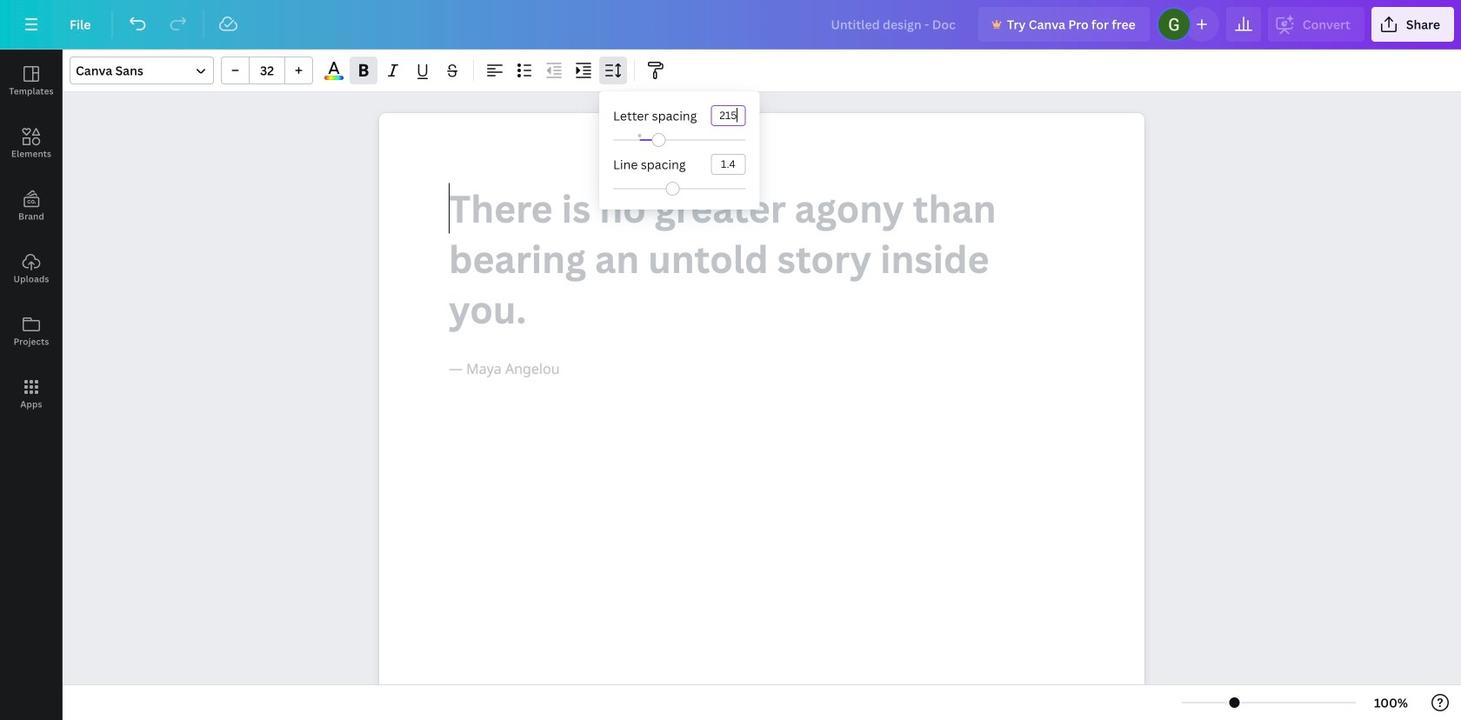 Task type: vqa. For each thing, say whether or not it's contained in the screenshot.
'– –' number field
yes



Task type: locate. For each thing, give the bounding box(es) containing it.
-- text field
[[712, 106, 745, 125]]

– – number field
[[255, 62, 279, 79]]

group
[[221, 57, 313, 84]]

Design title text field
[[817, 7, 971, 42]]

None text field
[[379, 113, 1145, 720]]



Task type: describe. For each thing, give the bounding box(es) containing it.
color range image
[[325, 76, 343, 80]]

-- text field
[[712, 155, 745, 174]]

Zoom button
[[1363, 689, 1419, 717]]

main menu bar
[[0, 0, 1461, 50]]

side panel tab list
[[0, 50, 63, 425]]



